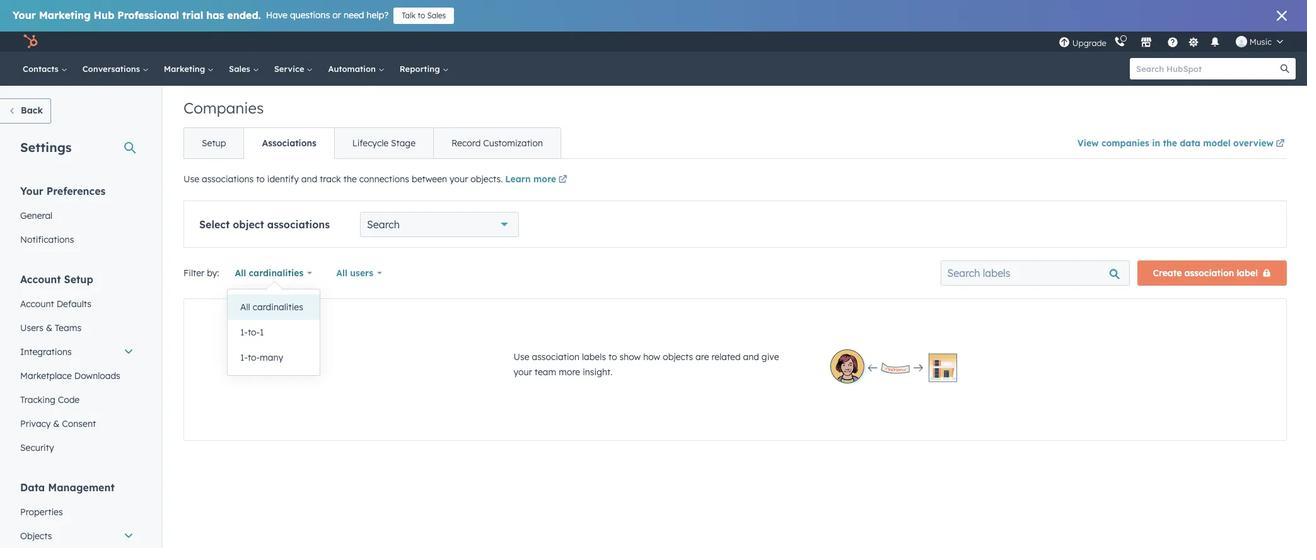 Task type: describe. For each thing, give the bounding box(es) containing it.
tracking
[[20, 394, 55, 406]]

link opens in a new window image inside learn more link
[[559, 175, 567, 185]]

users
[[350, 267, 373, 279]]

notifications
[[20, 234, 74, 245]]

back
[[21, 105, 43, 116]]

all cardinalities button
[[227, 260, 320, 286]]

trial
[[182, 9, 203, 21]]

your marketing hub professional trial has ended. have questions or need help?
[[13, 9, 389, 21]]

show
[[620, 351, 641, 363]]

1
[[260, 327, 264, 338]]

to inside button
[[418, 11, 425, 20]]

professional
[[117, 9, 179, 21]]

create association label
[[1153, 267, 1258, 279]]

general link
[[13, 204, 141, 228]]

consent
[[62, 418, 96, 430]]

account defaults link
[[13, 292, 141, 316]]

connections
[[359, 173, 409, 185]]

setup inside setup link
[[202, 137, 226, 149]]

companies
[[184, 98, 264, 117]]

music
[[1250, 37, 1272, 47]]

your preferences element
[[13, 184, 141, 252]]

upgrade image
[[1059, 37, 1070, 48]]

music button
[[1229, 32, 1291, 52]]

filter
[[184, 267, 205, 279]]

hub
[[94, 9, 114, 21]]

tracking code
[[20, 394, 80, 406]]

between
[[412, 173, 447, 185]]

service
[[274, 64, 307, 74]]

all users
[[336, 267, 373, 279]]

users
[[20, 322, 43, 334]]

filter by:
[[184, 267, 219, 279]]

close image
[[1277, 11, 1287, 21]]

1 horizontal spatial marketing
[[164, 64, 208, 74]]

create association label button
[[1137, 260, 1287, 286]]

1- for 1-to-1
[[240, 327, 248, 338]]

code
[[58, 394, 80, 406]]

notifications link
[[13, 228, 141, 252]]

Search labels search field
[[941, 260, 1130, 286]]

settings link
[[1186, 35, 1202, 48]]

account setup element
[[13, 272, 141, 460]]

sales link
[[221, 52, 267, 86]]

settings
[[20, 139, 72, 155]]

1-to-many
[[240, 352, 283, 363]]

calling icon button
[[1109, 33, 1131, 50]]

objects button
[[13, 524, 141, 548]]

your preferences
[[20, 185, 106, 197]]

& for users
[[46, 322, 52, 334]]

general
[[20, 210, 53, 221]]

navigation containing setup
[[184, 127, 561, 159]]

track
[[320, 173, 341, 185]]

users & teams
[[20, 322, 81, 334]]

use for use associations to identify and track the connections between your objects.
[[184, 173, 199, 185]]

learn more
[[505, 173, 556, 185]]

ended.
[[227, 9, 261, 21]]

learn more link
[[505, 173, 570, 188]]

management
[[48, 481, 115, 494]]

marketplace downloads
[[20, 370, 120, 382]]

help image
[[1167, 37, 1179, 49]]

talk
[[402, 11, 416, 20]]

sales inside button
[[427, 11, 446, 20]]

learn
[[505, 173, 531, 185]]

your for your preferences
[[20, 185, 43, 197]]

service link
[[267, 52, 321, 86]]

conversations link
[[75, 52, 156, 86]]

objects
[[20, 530, 52, 542]]

to- for many
[[248, 352, 260, 363]]

marketplace downloads link
[[13, 364, 141, 388]]

more inside the use association labels to show how objects are related and give your team more insight.
[[559, 366, 580, 378]]

greg robinson image
[[1236, 36, 1247, 47]]

link opens in a new window image
[[1276, 137, 1285, 152]]

associations
[[262, 137, 316, 149]]

and inside the use association labels to show how objects are related and give your team more insight.
[[743, 351, 759, 363]]

1 horizontal spatial associations
[[267, 218, 330, 231]]

your for your marketing hub professional trial has ended. have questions or need help?
[[13, 9, 36, 21]]

in
[[1152, 137, 1161, 149]]

data
[[1180, 137, 1201, 149]]

use association labels to show how objects are related and give your team more insight.
[[514, 351, 779, 378]]

security
[[20, 442, 54, 453]]

1-to-1
[[240, 327, 264, 338]]

lifecycle stage link
[[334, 128, 433, 158]]

many
[[260, 352, 283, 363]]

customization
[[483, 137, 543, 149]]

hubspot image
[[23, 34, 38, 49]]

search
[[367, 218, 400, 231]]

link opens in a new window image inside view companies in the data model overview link
[[1276, 139, 1285, 149]]

0 horizontal spatial sales
[[229, 64, 253, 74]]

marketplaces button
[[1133, 32, 1160, 52]]

select object associations
[[199, 218, 330, 231]]

talk to sales button
[[394, 8, 454, 24]]

stage
[[391, 137, 416, 149]]

has
[[206, 9, 224, 21]]

label
[[1237, 267, 1258, 279]]

have
[[266, 9, 288, 21]]

all cardinalities inside button
[[240, 301, 303, 313]]

labels
[[582, 351, 606, 363]]

data management
[[20, 481, 115, 494]]

0 vertical spatial the
[[1163, 137, 1177, 149]]

data
[[20, 481, 45, 494]]

insight.
[[583, 366, 613, 378]]

record customization
[[452, 137, 543, 149]]



Task type: locate. For each thing, give the bounding box(es) containing it.
all up "1-to-1"
[[240, 301, 250, 313]]

all
[[235, 267, 246, 279], [336, 267, 347, 279], [240, 301, 250, 313]]

1 to- from the top
[[248, 327, 260, 338]]

all for all cardinalities dropdown button
[[235, 267, 246, 279]]

identify
[[267, 173, 299, 185]]

object
[[233, 218, 264, 231]]

marketing left the hub
[[39, 9, 91, 21]]

users & teams link
[[13, 316, 141, 340]]

all cardinalities
[[235, 267, 304, 279], [240, 301, 303, 313]]

cardinalities inside all cardinalities button
[[253, 301, 303, 313]]

reporting
[[400, 64, 442, 74]]

0 vertical spatial all cardinalities
[[235, 267, 304, 279]]

to- for 1
[[248, 327, 260, 338]]

1 vertical spatial all cardinalities
[[240, 301, 303, 313]]

1 horizontal spatial setup
[[202, 137, 226, 149]]

your left objects.
[[450, 173, 468, 185]]

2 horizontal spatial to
[[609, 351, 617, 363]]

0 vertical spatial more
[[534, 173, 556, 185]]

associations link
[[244, 128, 334, 158]]

to-
[[248, 327, 260, 338], [248, 352, 260, 363]]

0 vertical spatial and
[[301, 173, 317, 185]]

0 horizontal spatial use
[[184, 173, 199, 185]]

0 horizontal spatial to
[[256, 173, 265, 185]]

and
[[301, 173, 317, 185], [743, 351, 759, 363]]

list box
[[228, 289, 320, 375]]

search image
[[1281, 64, 1290, 73]]

0 vertical spatial to-
[[248, 327, 260, 338]]

navigation
[[184, 127, 561, 159]]

conversations
[[82, 64, 142, 74]]

integrations button
[[13, 340, 141, 364]]

0 vertical spatial marketing
[[39, 9, 91, 21]]

calling icon image
[[1114, 37, 1126, 48]]

account setup
[[20, 273, 93, 286]]

0 vertical spatial cardinalities
[[249, 267, 304, 279]]

to
[[418, 11, 425, 20], [256, 173, 265, 185], [609, 351, 617, 363]]

account up users
[[20, 298, 54, 310]]

1 vertical spatial use
[[514, 351, 530, 363]]

lifecycle
[[352, 137, 389, 149]]

sales up companies
[[229, 64, 253, 74]]

0 horizontal spatial the
[[344, 173, 357, 185]]

help button
[[1162, 32, 1184, 52]]

your up general
[[20, 185, 43, 197]]

0 vertical spatial use
[[184, 173, 199, 185]]

account defaults
[[20, 298, 91, 310]]

association inside the use association labels to show how objects are related and give your team more insight.
[[532, 351, 580, 363]]

account
[[20, 273, 61, 286], [20, 298, 54, 310]]

defaults
[[57, 298, 91, 310]]

1 horizontal spatial the
[[1163, 137, 1177, 149]]

contacts link
[[15, 52, 75, 86]]

association up team
[[532, 351, 580, 363]]

settings image
[[1188, 37, 1200, 48]]

0 horizontal spatial and
[[301, 173, 317, 185]]

overview
[[1234, 137, 1274, 149]]

and left give
[[743, 351, 759, 363]]

the right track
[[344, 173, 357, 185]]

association for label
[[1185, 267, 1234, 279]]

to- down "1-to-1"
[[248, 352, 260, 363]]

cardinalities up 1-to-1 button
[[253, 301, 303, 313]]

properties link
[[13, 500, 141, 524]]

marketplaces image
[[1141, 37, 1152, 49]]

use associations to identify and track the connections between your objects.
[[184, 173, 505, 185]]

give
[[762, 351, 779, 363]]

setup up "account defaults" link
[[64, 273, 93, 286]]

link opens in a new window image
[[1276, 139, 1285, 149], [559, 173, 567, 188], [559, 175, 567, 185]]

associations down the identify at left top
[[267, 218, 330, 231]]

0 horizontal spatial marketing
[[39, 9, 91, 21]]

1 vertical spatial to-
[[248, 352, 260, 363]]

cardinalities up all cardinalities button
[[249, 267, 304, 279]]

1 horizontal spatial your
[[514, 366, 532, 378]]

all right "by:"
[[235, 267, 246, 279]]

to left the identify at left top
[[256, 173, 265, 185]]

0 vertical spatial sales
[[427, 11, 446, 20]]

downloads
[[74, 370, 120, 382]]

1 horizontal spatial to
[[418, 11, 425, 20]]

0 horizontal spatial more
[[534, 173, 556, 185]]

& right users
[[46, 322, 52, 334]]

account up account defaults
[[20, 273, 61, 286]]

automation
[[328, 64, 378, 74]]

objects.
[[471, 173, 503, 185]]

more right team
[[559, 366, 580, 378]]

1 horizontal spatial sales
[[427, 11, 446, 20]]

notifications image
[[1210, 37, 1221, 49]]

or
[[333, 9, 341, 21]]

association inside button
[[1185, 267, 1234, 279]]

by:
[[207, 267, 219, 279]]

all for all users popup button
[[336, 267, 347, 279]]

all cardinalities button
[[228, 295, 320, 320]]

view companies in the data model overview
[[1078, 137, 1274, 149]]

1 vertical spatial the
[[344, 173, 357, 185]]

integrations
[[20, 346, 72, 358]]

0 vertical spatial your
[[13, 9, 36, 21]]

data management element
[[13, 481, 141, 548]]

1 horizontal spatial association
[[1185, 267, 1234, 279]]

help?
[[367, 9, 389, 21]]

all inside popup button
[[336, 267, 347, 279]]

& for privacy
[[53, 418, 60, 430]]

all users button
[[328, 260, 390, 286]]

1 vertical spatial setup
[[64, 273, 93, 286]]

& inside "link"
[[53, 418, 60, 430]]

2 vertical spatial to
[[609, 351, 617, 363]]

0 vertical spatial account
[[20, 273, 61, 286]]

more right the learn
[[534, 173, 556, 185]]

menu containing music
[[1058, 32, 1292, 52]]

setup inside account setup element
[[64, 273, 93, 286]]

your up "hubspot" "icon"
[[13, 9, 36, 21]]

setup down companies
[[202, 137, 226, 149]]

1-
[[240, 327, 248, 338], [240, 352, 248, 363]]

1 vertical spatial cardinalities
[[253, 301, 303, 313]]

list box containing all cardinalities
[[228, 289, 320, 375]]

to- up '1-to-many'
[[248, 327, 260, 338]]

association for labels
[[532, 351, 580, 363]]

questions
[[290, 9, 330, 21]]

marketing
[[39, 9, 91, 21], [164, 64, 208, 74]]

0 vertical spatial to
[[418, 11, 425, 20]]

search button
[[360, 212, 519, 237]]

associations
[[202, 173, 254, 185], [267, 218, 330, 231]]

2 account from the top
[[20, 298, 54, 310]]

privacy & consent link
[[13, 412, 141, 436]]

and left track
[[301, 173, 317, 185]]

0 horizontal spatial association
[[532, 351, 580, 363]]

account for account setup
[[20, 273, 61, 286]]

your inside the use association labels to show how objects are related and give your team more insight.
[[514, 366, 532, 378]]

lifecycle stage
[[352, 137, 416, 149]]

preferences
[[46, 185, 106, 197]]

& right privacy
[[53, 418, 60, 430]]

association
[[1185, 267, 1234, 279], [532, 351, 580, 363]]

teams
[[55, 322, 81, 334]]

notifications button
[[1205, 32, 1226, 52]]

talk to sales
[[402, 11, 446, 20]]

menu
[[1058, 32, 1292, 52]]

1-to-many button
[[228, 345, 320, 370]]

0 horizontal spatial &
[[46, 322, 52, 334]]

1 vertical spatial 1-
[[240, 352, 248, 363]]

1 vertical spatial your
[[514, 366, 532, 378]]

0 vertical spatial 1-
[[240, 327, 248, 338]]

to right talk
[[418, 11, 425, 20]]

upgrade
[[1073, 38, 1107, 48]]

0 vertical spatial association
[[1185, 267, 1234, 279]]

1 horizontal spatial use
[[514, 351, 530, 363]]

0 vertical spatial &
[[46, 322, 52, 334]]

all cardinalities up 1-to-1 button
[[240, 301, 303, 313]]

marketing down trial
[[164, 64, 208, 74]]

0 horizontal spatial your
[[450, 173, 468, 185]]

1 vertical spatial to
[[256, 173, 265, 185]]

2 1- from the top
[[240, 352, 248, 363]]

related
[[712, 351, 741, 363]]

Search HubSpot search field
[[1130, 58, 1285, 79]]

how
[[643, 351, 661, 363]]

your left team
[[514, 366, 532, 378]]

0 horizontal spatial associations
[[202, 173, 254, 185]]

the right in
[[1163, 137, 1177, 149]]

1 vertical spatial marketing
[[164, 64, 208, 74]]

1 horizontal spatial and
[[743, 351, 759, 363]]

select
[[199, 218, 230, 231]]

create
[[1153, 267, 1182, 279]]

objects
[[663, 351, 693, 363]]

privacy
[[20, 418, 51, 430]]

cardinalities inside all cardinalities dropdown button
[[249, 267, 304, 279]]

1 vertical spatial more
[[559, 366, 580, 378]]

1 vertical spatial and
[[743, 351, 759, 363]]

1 vertical spatial your
[[20, 185, 43, 197]]

1- down "1-to-1"
[[240, 352, 248, 363]]

all left the 'users'
[[336, 267, 347, 279]]

use inside the use association labels to show how objects are related and give your team more insight.
[[514, 351, 530, 363]]

1 account from the top
[[20, 273, 61, 286]]

1 vertical spatial associations
[[267, 218, 330, 231]]

to inside the use association labels to show how objects are related and give your team more insight.
[[609, 351, 617, 363]]

cardinalities
[[249, 267, 304, 279], [253, 301, 303, 313]]

& inside 'link'
[[46, 322, 52, 334]]

1 1- from the top
[[240, 327, 248, 338]]

0 vertical spatial associations
[[202, 173, 254, 185]]

record customization link
[[433, 128, 561, 158]]

your
[[13, 9, 36, 21], [20, 185, 43, 197]]

use
[[184, 173, 199, 185], [514, 351, 530, 363]]

1 vertical spatial sales
[[229, 64, 253, 74]]

need
[[344, 9, 364, 21]]

1- left 1
[[240, 327, 248, 338]]

to left show
[[609, 351, 617, 363]]

all inside button
[[240, 301, 250, 313]]

1 horizontal spatial &
[[53, 418, 60, 430]]

your inside your preferences element
[[20, 185, 43, 197]]

all cardinalities inside dropdown button
[[235, 267, 304, 279]]

all inside dropdown button
[[235, 267, 246, 279]]

1-to-1 button
[[228, 320, 320, 345]]

view companies in the data model overview link
[[1078, 129, 1287, 158]]

sales right talk
[[427, 11, 446, 20]]

1- for 1-to-many
[[240, 352, 248, 363]]

privacy & consent
[[20, 418, 96, 430]]

use for use association labels to show how objects are related and give your team more insight.
[[514, 351, 530, 363]]

1 vertical spatial &
[[53, 418, 60, 430]]

0 vertical spatial setup
[[202, 137, 226, 149]]

account for account defaults
[[20, 298, 54, 310]]

association left label
[[1185, 267, 1234, 279]]

1 vertical spatial account
[[20, 298, 54, 310]]

0 horizontal spatial setup
[[64, 273, 93, 286]]

0 vertical spatial your
[[450, 173, 468, 185]]

1 horizontal spatial more
[[559, 366, 580, 378]]

1 vertical spatial association
[[532, 351, 580, 363]]

security link
[[13, 436, 141, 460]]

all cardinalities up all cardinalities button
[[235, 267, 304, 279]]

associations down setup link
[[202, 173, 254, 185]]

setup link
[[184, 128, 244, 158]]

2 to- from the top
[[248, 352, 260, 363]]



Task type: vqa. For each thing, say whether or not it's contained in the screenshot.
association within button
yes



